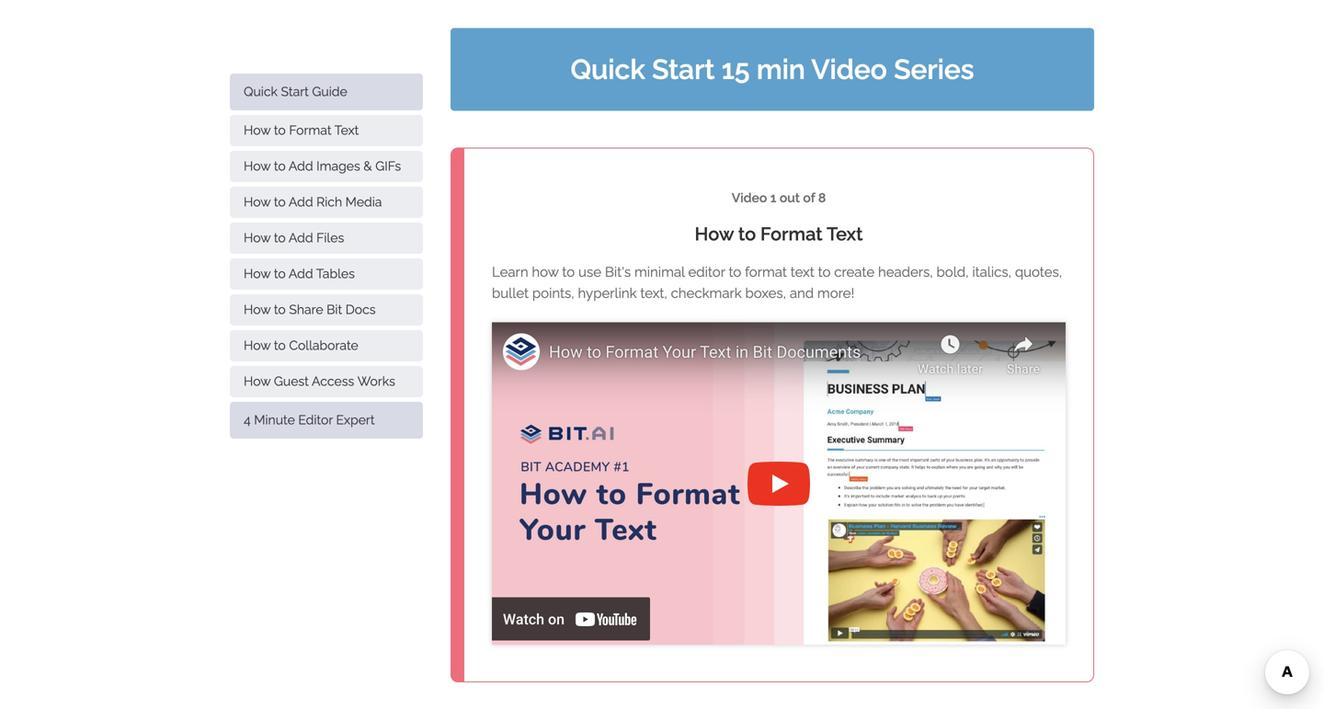 Task type: locate. For each thing, give the bounding box(es) containing it.
docs
[[346, 302, 376, 317]]

add left the images
[[289, 159, 313, 174]]

bit
[[327, 302, 342, 317]]

1 add from the top
[[289, 159, 313, 174]]

images
[[317, 159, 360, 174]]

start
[[652, 53, 715, 86], [281, 84, 309, 99]]

how to format text
[[244, 123, 359, 138], [695, 223, 863, 245]]

list containing quick start guide
[[230, 74, 423, 439]]

1
[[771, 190, 777, 206]]

editor
[[689, 264, 726, 280]]

editor
[[298, 413, 333, 428]]

1 horizontal spatial start
[[652, 53, 715, 86]]

start left '15'
[[652, 53, 715, 86]]

how for how guest access works link
[[244, 374, 271, 389]]

how to add rich media link
[[230, 187, 423, 218]]

quick
[[571, 53, 646, 86], [244, 84, 278, 99]]

checkmark
[[671, 285, 742, 301]]

video left "1"
[[732, 190, 768, 206]]

1 horizontal spatial text
[[827, 223, 863, 245]]

format down out
[[761, 223, 823, 245]]

files
[[317, 230, 344, 246]]

video 1 out of 8
[[732, 190, 826, 206]]

how to share bit docs link
[[230, 294, 423, 326]]

how for how to share bit docs link
[[244, 302, 271, 317]]

how up the how to add rich media
[[244, 159, 271, 174]]

add inside the how to add rich media link
[[289, 195, 313, 210]]

and
[[790, 285, 814, 301]]

min
[[757, 53, 806, 86]]

to up how to add files
[[274, 195, 286, 210]]

out
[[780, 190, 800, 206]]

1 vertical spatial text
[[827, 223, 863, 245]]

how to format text down video 1 out of 8
[[695, 223, 863, 245]]

how left guest
[[244, 374, 271, 389]]

format up "how to add images & gifs" at the left
[[289, 123, 332, 138]]

how to add files
[[244, 230, 344, 246]]

quick start guide
[[244, 84, 348, 99]]

0 horizontal spatial start
[[281, 84, 309, 99]]

to up guest
[[274, 338, 286, 353]]

quick start 15 min video series
[[571, 53, 975, 86]]

1 horizontal spatial format
[[761, 223, 823, 245]]

how down how to share bit docs
[[244, 338, 271, 353]]

to
[[274, 123, 286, 138], [274, 159, 286, 174], [274, 195, 286, 210], [739, 223, 756, 245], [274, 230, 286, 246], [563, 264, 575, 280], [729, 264, 742, 280], [818, 264, 831, 280], [274, 266, 286, 282], [274, 302, 286, 317], [274, 338, 286, 353]]

how down how to add files
[[244, 266, 271, 282]]

text up the images
[[335, 123, 359, 138]]

to down how to add files
[[274, 266, 286, 282]]

how to add tables link
[[230, 259, 423, 290]]

how
[[244, 123, 271, 138], [244, 159, 271, 174], [244, 195, 271, 210], [695, 223, 734, 245], [244, 230, 271, 246], [244, 266, 271, 282], [244, 302, 271, 317], [244, 338, 271, 353], [244, 374, 271, 389]]

0 vertical spatial how to format text
[[244, 123, 359, 138]]

how to format text down quick start guide
[[244, 123, 359, 138]]

how for how to add tables link
[[244, 266, 271, 282]]

15
[[722, 53, 750, 86]]

text
[[335, 123, 359, 138], [827, 223, 863, 245]]

start inside list
[[281, 84, 309, 99]]

minimal
[[635, 264, 685, 280]]

add inside how to add files link
[[289, 230, 313, 246]]

minute
[[254, 413, 295, 428]]

how guest access works link
[[230, 366, 423, 397]]

format
[[289, 123, 332, 138], [761, 223, 823, 245]]

add left files
[[289, 230, 313, 246]]

boxes,
[[746, 285, 787, 301]]

1 horizontal spatial quick
[[571, 53, 646, 86]]

how down quick start guide
[[244, 123, 271, 138]]

add
[[289, 159, 313, 174], [289, 195, 313, 210], [289, 230, 313, 246], [289, 266, 313, 282]]

bullet
[[492, 285, 529, 301]]

how to add tables
[[244, 266, 355, 282]]

text up create
[[827, 223, 863, 245]]

quotes,
[[1016, 264, 1063, 280]]

access works
[[312, 374, 396, 389]]

0 horizontal spatial format
[[289, 123, 332, 138]]

share
[[289, 302, 323, 317]]

how to add files link
[[230, 223, 423, 254]]

how to add images & gifs
[[244, 159, 401, 174]]

add inside how to add images & gifs link
[[289, 159, 313, 174]]

add up how to add files
[[289, 195, 313, 210]]

how up the how to add tables
[[244, 230, 271, 246]]

how for how to format text link
[[244, 123, 271, 138]]

video
[[812, 53, 888, 86], [732, 190, 768, 206]]

quick inside quick start guide link
[[244, 84, 278, 99]]

list
[[230, 74, 423, 439]]

2 add from the top
[[289, 195, 313, 210]]

learn
[[492, 264, 529, 280]]

headers,
[[879, 264, 934, 280]]

3 add from the top
[[289, 230, 313, 246]]

0 horizontal spatial text
[[335, 123, 359, 138]]

how up how to add files
[[244, 195, 271, 210]]

use
[[579, 264, 602, 280]]

0 vertical spatial format
[[289, 123, 332, 138]]

to left the share
[[274, 302, 286, 317]]

add inside how to add tables link
[[289, 266, 313, 282]]

1 vertical spatial format
[[761, 223, 823, 245]]

quick for quick start 15 min video series
[[571, 53, 646, 86]]

1 vertical spatial video
[[732, 190, 768, 206]]

4 minute editor expert
[[244, 413, 375, 428]]

rich media
[[317, 195, 382, 210]]

how left the share
[[244, 302, 271, 317]]

video right min
[[812, 53, 888, 86]]

0 vertical spatial text
[[335, 123, 359, 138]]

quick for quick start guide
[[244, 84, 278, 99]]

1 horizontal spatial video
[[812, 53, 888, 86]]

how for the how to add rich media link
[[244, 195, 271, 210]]

of
[[804, 190, 816, 206]]

bit's
[[605, 264, 631, 280]]

1 horizontal spatial how to format text
[[695, 223, 863, 245]]

0 horizontal spatial quick
[[244, 84, 278, 99]]

4 add from the top
[[289, 266, 313, 282]]

how up "editor" at right top
[[695, 223, 734, 245]]

how to collaborate
[[244, 338, 359, 353]]

start left guide in the left of the page
[[281, 84, 309, 99]]

add left tables
[[289, 266, 313, 282]]

italics,
[[973, 264, 1012, 280]]

text,
[[641, 285, 668, 301]]



Task type: vqa. For each thing, say whether or not it's contained in the screenshot.
GIFs
yes



Task type: describe. For each thing, give the bounding box(es) containing it.
how
[[532, 264, 559, 280]]

gifs
[[376, 159, 401, 174]]

4
[[244, 413, 251, 428]]

how for how to collaborate link
[[244, 338, 271, 353]]

how for how to add files link
[[244, 230, 271, 246]]

how to share bit docs
[[244, 302, 376, 317]]

add for tables
[[289, 266, 313, 282]]

bold,
[[937, 264, 969, 280]]

add for rich media
[[289, 195, 313, 210]]

to up the how to add rich media
[[274, 159, 286, 174]]

to right "editor" at right top
[[729, 264, 742, 280]]

expert
[[336, 413, 375, 428]]

1 vertical spatial how to format text
[[695, 223, 863, 245]]

guide
[[312, 84, 348, 99]]

&
[[364, 159, 372, 174]]

to up format
[[739, 223, 756, 245]]

start for 15
[[652, 53, 715, 86]]

0 horizontal spatial how to format text
[[244, 123, 359, 138]]

collaborate
[[289, 338, 359, 353]]

add for images
[[289, 159, 313, 174]]

text
[[791, 264, 815, 280]]

to up the how to add tables
[[274, 230, 286, 246]]

start for guide
[[281, 84, 309, 99]]

0 horizontal spatial video
[[732, 190, 768, 206]]

learn how to use bit's minimal editor to format text to create headers, bold, italics, quotes, bullet points, hyperlink text, checkmark boxes, and more!
[[492, 264, 1063, 301]]

how guest access works
[[244, 374, 396, 389]]

guest
[[274, 374, 309, 389]]

how to add rich media
[[244, 195, 382, 210]]

4 minute editor expert link
[[230, 402, 423, 439]]

to left use
[[563, 264, 575, 280]]

quick start guide link
[[230, 74, 423, 110]]

how to collaborate link
[[230, 330, 423, 362]]

how for how to add images & gifs link at top left
[[244, 159, 271, 174]]

to right text
[[818, 264, 831, 280]]

how to add images & gifs link
[[230, 151, 423, 182]]

create
[[835, 264, 875, 280]]

series
[[895, 53, 975, 86]]

tables
[[316, 266, 355, 282]]

more!
[[818, 285, 855, 301]]

how to format text link
[[230, 115, 423, 146]]

hyperlink
[[578, 285, 637, 301]]

points,
[[533, 285, 575, 301]]

8
[[819, 190, 826, 206]]

add for files
[[289, 230, 313, 246]]

0 vertical spatial video
[[812, 53, 888, 86]]

to down quick start guide
[[274, 123, 286, 138]]

format
[[745, 264, 788, 280]]



